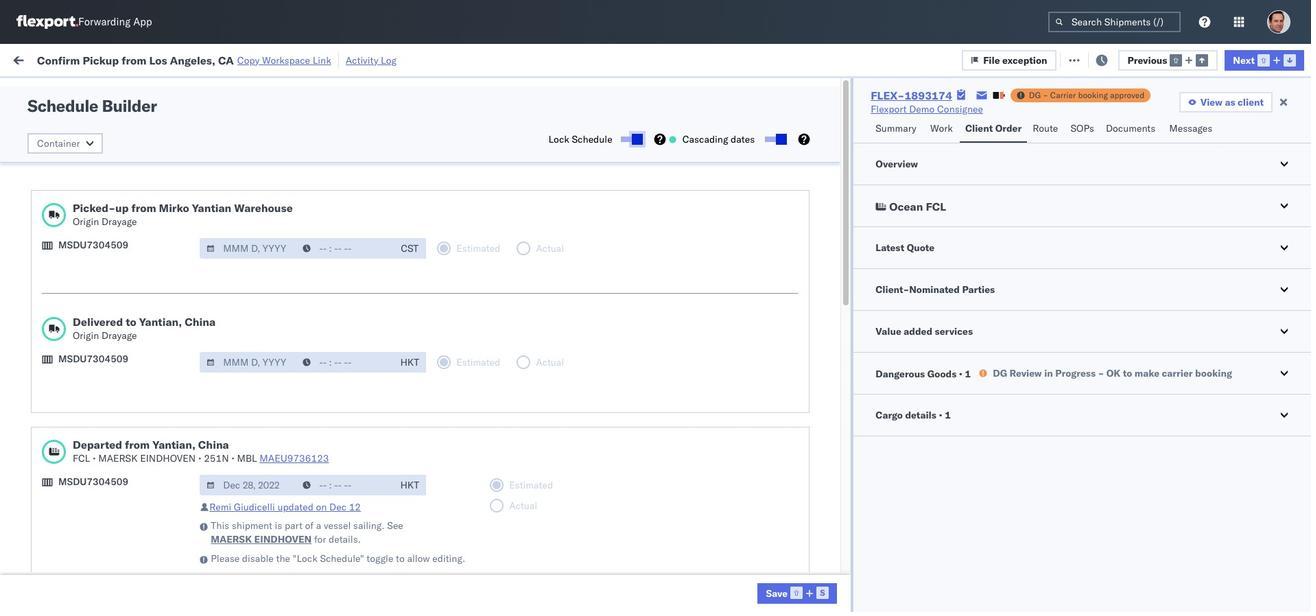 Task type: locate. For each thing, give the bounding box(es) containing it.
hlxu6269489, for schedule delivery appointment
[[961, 180, 1031, 193]]

msdu7304509 down 'departed'
[[58, 475, 128, 488]]

2 flex-2130384 from the top
[[795, 543, 866, 555]]

details
[[905, 409, 937, 421]]

1 vertical spatial 30,
[[313, 543, 328, 555]]

3 integration test account - karl lagerfeld from the top
[[628, 483, 807, 495]]

0 vertical spatial dg
[[1029, 90, 1041, 100]]

1 vertical spatial maeu9408431
[[982, 422, 1051, 435]]

hkt
[[400, 356, 419, 368], [400, 479, 419, 491]]

please disable the "lock schedule" toggle to allow editing.
[[211, 552, 465, 565]]

ca for first schedule pickup from los angeles, ca link
[[187, 120, 200, 132]]

0 vertical spatial for
[[132, 85, 143, 95]]

eindhoven down is at bottom
[[254, 533, 312, 545]]

on down 28,
[[316, 501, 327, 513]]

2 5:30 pm pst, jan 30, 2023 from the top
[[232, 543, 354, 555]]

netherlands
[[32, 428, 85, 441], [32, 549, 85, 562], [32, 579, 85, 592]]

3 ceau7522281, from the top
[[888, 180, 959, 193]]

exception up mbl/mawb numbers
[[1002, 54, 1047, 66]]

jan for schedule pickup from rotterdam, netherlands
[[295, 543, 311, 555]]

1 vertical spatial msdu7304509
[[58, 353, 128, 365]]

msdu7304509 for delivered to yantian, china
[[58, 353, 128, 365]]

goods
[[927, 367, 957, 380]]

work down the flexport demo consignee on the right top
[[930, 122, 953, 134]]

0 vertical spatial hkt
[[400, 356, 419, 368]]

2 2130384 from the top
[[824, 543, 866, 555]]

MMM D, YYYY text field
[[200, 238, 297, 259], [200, 352, 297, 373]]

appointment up delivered to yantian, china origin drayage
[[112, 301, 169, 313]]

jan down '23,'
[[301, 452, 317, 465]]

schedule delivery appointment link down confirm delivery button
[[32, 391, 169, 404]]

0 vertical spatial clearance
[[106, 240, 150, 253]]

6 account from the top
[[699, 573, 735, 586]]

numbers
[[1032, 112, 1066, 122], [888, 117, 922, 128]]

2 pdt, from the top
[[278, 181, 300, 193]]

1 vertical spatial upload
[[32, 482, 63, 494]]

4 1889466 from the top
[[824, 362, 866, 374]]

appointment up 'up'
[[112, 180, 169, 192]]

0 vertical spatial to
[[126, 315, 136, 329]]

3 1889466 from the top
[[824, 332, 866, 344]]

uetu5238478 right nominated
[[961, 271, 1028, 283]]

2 schedule pickup from los angeles, ca from the top
[[32, 150, 200, 162]]

0 vertical spatial gaurav jawla
[[1162, 120, 1219, 133]]

value added services button
[[854, 311, 1311, 352]]

uetu5238478 up review at the right
[[961, 331, 1028, 344]]

documents down departed from yantian, china fcl • maersk eindhoven • 251n • mbl maeu9736123
[[153, 482, 202, 494]]

5:30 right this at the left bottom
[[232, 513, 252, 525]]

on
[[336, 53, 347, 66], [316, 501, 327, 513]]

remi giudicelli updated on dec 12
[[209, 501, 361, 513]]

ca for 4th schedule pickup from los angeles, ca link from the bottom
[[187, 150, 200, 162]]

file up mbl/mawb
[[983, 54, 1000, 66]]

netherlands inside confirm pickup from rotterdam, netherlands
[[32, 579, 85, 592]]

documents down picked-up from mirko yantian warehouse origin drayage at the top left of the page
[[153, 240, 202, 253]]

1 vertical spatial schedule pickup from rotterdam, netherlands
[[32, 536, 178, 562]]

0 vertical spatial rotterdam,
[[129, 415, 178, 427]]

11:59 pm pdt, nov 4, 2022
[[232, 151, 358, 163], [232, 181, 358, 193], [232, 211, 358, 223]]

1662119
[[824, 452, 866, 465]]

1 vertical spatial yantian,
[[152, 438, 195, 451]]

dg for dg review in progress - ok to make carrier booking
[[993, 367, 1007, 379]]

5 ceau7522281, from the top
[[888, 241, 959, 253]]

please
[[211, 552, 240, 565]]

rotterdam,
[[129, 415, 178, 427], [129, 536, 178, 548], [124, 566, 173, 578]]

nov
[[302, 151, 320, 163], [302, 181, 320, 193], [302, 211, 320, 223], [301, 241, 319, 254]]

account
[[699, 392, 735, 404], [699, 422, 735, 435], [699, 483, 735, 495], [699, 513, 735, 525], [699, 543, 735, 555], [699, 573, 735, 586]]

2 upload from the top
[[32, 482, 63, 494]]

ceau7522281, up quote
[[888, 211, 959, 223]]

flexport demo consignee link
[[871, 102, 983, 116]]

0 vertical spatial drayage
[[102, 215, 137, 228]]

1 vertical spatial on
[[316, 501, 327, 513]]

4 hlxu6269489, from the top
[[961, 211, 1031, 223]]

maersk
[[98, 452, 138, 464], [211, 533, 252, 545]]

container down workitem
[[37, 137, 80, 150]]

import
[[117, 53, 148, 66]]

2 vertical spatial rotterdam,
[[124, 566, 173, 578]]

consignee button
[[622, 109, 752, 123]]

8:30 up giudicelli
[[232, 483, 252, 495]]

previous button
[[1118, 50, 1218, 70]]

resize handle column header
[[207, 106, 223, 612], [367, 106, 383, 612], [417, 106, 434, 612], [511, 106, 528, 612], [605, 106, 622, 612], [749, 106, 766, 612], [865, 106, 881, 612], [959, 106, 975, 612], [1139, 106, 1155, 612], [1233, 106, 1249, 612], [1276, 106, 1293, 612]]

flex-1846748 button
[[773, 117, 869, 136], [773, 117, 869, 136], [773, 147, 869, 166], [773, 147, 869, 166], [773, 177, 869, 197], [773, 177, 869, 197], [773, 208, 869, 227], [773, 208, 869, 227], [773, 238, 869, 257], [773, 238, 869, 257]]

11:59 pm pst, jan 24, 2023
[[232, 452, 360, 465]]

delivery down the confirm pickup from los angeles, ca button at the bottom left of page
[[69, 361, 104, 374]]

2130384
[[824, 513, 866, 525], [824, 543, 866, 555]]

0 horizontal spatial maersk
[[98, 452, 138, 464]]

1 vertical spatial mmm d, yyyy text field
[[200, 352, 297, 373]]

2 vertical spatial 4,
[[322, 211, 331, 223]]

1 vertical spatial origin
[[73, 329, 99, 342]]

1 -- : -- -- text field from the top
[[296, 238, 393, 259]]

2 integration test account - karl lagerfeld from the top
[[628, 422, 807, 435]]

2 netherlands from the top
[[32, 549, 85, 562]]

1 schedule pickup from rotterdam, netherlands from the top
[[32, 415, 178, 441]]

1893174
[[905, 89, 952, 102]]

booking up choi
[[1195, 367, 1232, 379]]

ceau7522281,
[[888, 120, 959, 132], [888, 150, 959, 163], [888, 180, 959, 193], [888, 211, 959, 223], [888, 241, 959, 253]]

schedule pickup from los angeles, ca down upload customs clearance documents 'button'
[[32, 271, 200, 283]]

1 upload from the top
[[32, 240, 63, 253]]

origin left agent
[[1257, 392, 1283, 404]]

schedule builder
[[27, 95, 157, 116]]

china inside delivered to yantian, china origin drayage
[[185, 315, 216, 329]]

1 lhuu7894563, uetu5238478 from the top
[[888, 271, 1028, 283]]

schedule delivery appointment link
[[32, 179, 169, 193], [32, 300, 169, 314], [32, 391, 169, 404], [32, 511, 169, 525]]

ocean inside button
[[889, 200, 923, 213]]

china inside departed from yantian, china fcl • maersk eindhoven • 251n • mbl maeu9736123
[[198, 438, 229, 451]]

3 pdt, from the top
[[278, 211, 300, 223]]

0 horizontal spatial booking
[[1078, 90, 1108, 100]]

2 ceau7522281, from the top
[[888, 150, 959, 163]]

pdt, for schedule pickup from los angeles, ca
[[278, 211, 300, 223]]

lhuu7894563, uetu5238478 for schedule delivery appointment
[[888, 301, 1028, 314]]

schedule pickup from los angeles, ca for second schedule pickup from los angeles, ca link from the bottom
[[32, 271, 200, 283]]

1 vertical spatial 8:30
[[232, 483, 252, 495]]

0 horizontal spatial 1
[[945, 409, 951, 421]]

0 vertical spatial on
[[336, 53, 347, 66]]

make
[[1135, 367, 1160, 379]]

hkt up the see
[[400, 479, 419, 491]]

0 vertical spatial abcdefg78456546
[[982, 271, 1074, 284]]

pm
[[261, 151, 276, 163], [261, 181, 276, 193], [261, 211, 276, 223], [261, 241, 276, 254], [255, 422, 270, 435], [261, 452, 276, 465], [255, 483, 270, 495], [255, 513, 270, 525], [255, 543, 270, 555], [261, 573, 276, 586]]

1 2130387 from the top
[[824, 392, 866, 404]]

0 vertical spatial pdt,
[[278, 151, 300, 163]]

schedule delivery appointment
[[32, 180, 169, 192], [32, 301, 169, 313], [32, 391, 169, 404], [32, 512, 169, 525]]

maersk down 'departed'
[[98, 452, 138, 464]]

2 appointment from the top
[[112, 301, 169, 313]]

6 karl from the top
[[746, 573, 764, 586]]

abcdefg78456546 down parties
[[982, 302, 1074, 314]]

hlxu6269489, for schedule pickup from los angeles, ca
[[961, 211, 1031, 223]]

angeles,
[[170, 53, 215, 67], [147, 120, 185, 132], [147, 150, 185, 162], [147, 210, 185, 223], [147, 271, 185, 283], [142, 331, 179, 343], [147, 452, 185, 464]]

schedule pickup from los angeles, ca down workitem button
[[32, 150, 200, 162]]

ceau7522281, down the demo
[[888, 120, 959, 132]]

yantian, inside delivered to yantian, china origin drayage
[[139, 315, 182, 329]]

1889466 for schedule delivery appointment
[[824, 302, 866, 314]]

client-nominated parties
[[876, 283, 995, 296]]

3 msdu7304509 from the top
[[58, 475, 128, 488]]

8:30 for 8:30 pm pst, jan 28, 2023
[[232, 483, 252, 495]]

5 ceau7522281, hlxu6269489, hlxu8034992 from the top
[[888, 241, 1101, 253]]

205
[[316, 53, 334, 66]]

0 vertical spatial documents
[[1106, 122, 1156, 134]]

2 schedule delivery appointment from the top
[[32, 301, 169, 313]]

1 vertical spatial schedule pickup from rotterdam, netherlands button
[[32, 535, 205, 564]]

1 vertical spatial pdt,
[[278, 181, 300, 193]]

china for departed from yantian, china
[[198, 438, 229, 451]]

0 horizontal spatial exception
[[1002, 54, 1047, 66]]

confirm for confirm pickup from los angeles, ca copy workspace link
[[37, 53, 80, 67]]

1 horizontal spatial 1
[[965, 367, 971, 380]]

upload inside 'button'
[[32, 240, 63, 253]]

clearance inside 'button'
[[106, 240, 150, 253]]

24, for jan
[[319, 452, 334, 465]]

to inside delivered to yantian, china origin drayage
[[126, 315, 136, 329]]

upload for second upload customs clearance documents link from the bottom of the page
[[32, 240, 63, 253]]

rotterdam, for 8:30 pm pst, jan 23, 2023
[[129, 415, 178, 427]]

0 vertical spatial origin
[[73, 215, 99, 228]]

0 vertical spatial schedule pickup from rotterdam, netherlands
[[32, 415, 178, 441]]

2 jawla from the top
[[1196, 181, 1219, 193]]

confirm inside confirm pickup from rotterdam, netherlands
[[32, 566, 67, 578]]

confirm
[[37, 53, 80, 67], [32, 331, 67, 343], [32, 361, 67, 374], [32, 566, 67, 578]]

schedule pickup from los angeles, ca for third schedule pickup from los angeles, ca link from the bottom
[[32, 210, 200, 223]]

schedule delivery appointment button up confirm pickup from rotterdam, netherlands
[[32, 511, 169, 527]]

-
[[1043, 90, 1048, 100], [1098, 367, 1104, 379], [738, 392, 744, 404], [1228, 392, 1234, 404], [738, 422, 744, 435], [738, 483, 744, 495], [738, 513, 744, 525], [738, 543, 744, 555], [738, 573, 744, 586]]

demo
[[909, 103, 935, 115]]

delivery up delivered
[[75, 301, 110, 313]]

remi
[[209, 501, 231, 513]]

3 karl from the top
[[746, 483, 764, 495]]

2 vertical spatial to
[[396, 552, 405, 565]]

2 upload customs clearance documents from the top
[[32, 482, 202, 494]]

maersk inside 'this shipment is part of a vessel sailing. see maersk eindhoven for details.'
[[211, 533, 252, 545]]

2 vertical spatial netherlands
[[32, 579, 85, 592]]

0 horizontal spatial dec
[[296, 362, 314, 374]]

11:00 down disable
[[232, 573, 258, 586]]

0 vertical spatial customs
[[65, 240, 104, 253]]

1 horizontal spatial consignee
[[937, 103, 983, 115]]

on right 205
[[336, 53, 347, 66]]

to for please disable the "lock schedule" toggle to allow editing.
[[396, 552, 405, 565]]

actions
[[1258, 112, 1286, 122]]

numbers down carrier
[[1032, 112, 1066, 122]]

appointment for first schedule delivery appointment link from the top of the page
[[112, 180, 169, 192]]

client
[[1238, 96, 1264, 108]]

shipment
[[232, 519, 272, 532]]

:
[[99, 85, 102, 95], [319, 85, 321, 95]]

lhuu7894563, uetu5238478 up goods
[[888, 331, 1028, 344]]

msdu7304509 down the confirm pickup from los angeles, ca button at the bottom left of page
[[58, 353, 128, 365]]

ceau7522281, hlxu6269489, hlxu8034992 for schedule pickup from los angeles, ca
[[888, 211, 1101, 223]]

clearance down 'up'
[[106, 240, 150, 253]]

0 vertical spatial schedule pickup from rotterdam, netherlands link
[[32, 414, 205, 442]]

angeles, for fifth schedule pickup from los angeles, ca link from the top
[[147, 452, 185, 464]]

for down the a
[[314, 533, 326, 545]]

schedule delivery appointment for third schedule delivery appointment link from the bottom of the page
[[32, 301, 169, 313]]

yantian, for from
[[152, 438, 195, 451]]

lhuu7894563, for schedule pickup from los angeles, ca
[[888, 271, 959, 283]]

1 vertical spatial 11:59 pm pdt, nov 4, 2022
[[232, 181, 358, 193]]

5 hlxu6269489, from the top
[[961, 241, 1031, 253]]

1 vertical spatial upload customs clearance documents link
[[32, 481, 202, 495]]

0 vertical spatial 2130384
[[824, 513, 866, 525]]

2 1889466 from the top
[[824, 302, 866, 314]]

2022 for from
[[334, 211, 358, 223]]

0 vertical spatial 5:30 pm pst, jan 30, 2023
[[232, 513, 354, 525]]

for up "builder"
[[132, 85, 143, 95]]

2023 right 28,
[[330, 483, 354, 495]]

2 gaurav jawla from the top
[[1162, 181, 1219, 193]]

0 vertical spatial upload
[[32, 240, 63, 253]]

2 horizontal spatial to
[[1123, 367, 1132, 379]]

1 vertical spatial dec
[[329, 501, 347, 513]]

ca for second schedule pickup from los angeles, ca link from the bottom
[[187, 271, 200, 283]]

angeles, inside confirm pickup from los angeles, ca link
[[142, 331, 179, 343]]

1 hlxu8034992 from the top
[[1034, 120, 1101, 132]]

11:00 for 11:00 pm pst, feb 2, 2023
[[232, 573, 258, 586]]

7 resize handle column header from the left
[[865, 106, 881, 612]]

to up confirm pickup from los angeles, ca link
[[126, 315, 136, 329]]

1 vertical spatial container
[[37, 137, 80, 150]]

agent
[[1286, 392, 1311, 404]]

1 vertical spatial to
[[1123, 367, 1132, 379]]

30, right the part
[[313, 513, 328, 525]]

lhuu7894563, down nominated
[[888, 301, 959, 314]]

ceau7522281, up nominated
[[888, 241, 959, 253]]

file up dg - carrier booking approved
[[1076, 53, 1093, 66]]

6 lagerfeld from the top
[[766, 573, 807, 586]]

uetu5238478 for schedule delivery appointment
[[961, 301, 1028, 314]]

link
[[313, 54, 331, 66]]

uetu5238478 for schedule pickup from los angeles, ca
[[961, 271, 1028, 283]]

gaurav jawla up omkar savant
[[1162, 120, 1219, 133]]

yantian, inside departed from yantian, china fcl • maersk eindhoven • 251n • mbl maeu9736123
[[152, 438, 195, 451]]

drayage down delivered
[[102, 329, 137, 342]]

0 vertical spatial schedule pickup from rotterdam, netherlands button
[[32, 414, 205, 443]]

fcl
[[471, 151, 489, 163], [471, 181, 489, 193], [926, 200, 946, 213], [471, 241, 489, 254], [471, 362, 489, 374], [471, 422, 489, 435], [73, 452, 90, 464], [471, 483, 489, 495], [471, 513, 489, 525], [471, 543, 489, 555], [471, 573, 489, 586]]

upload customs clearance documents down 'departed'
[[32, 482, 202, 494]]

1 vertical spatial maersk
[[211, 533, 252, 545]]

1 upload customs clearance documents link from the top
[[32, 240, 202, 254]]

0 vertical spatial eindhoven
[[140, 452, 196, 464]]

lhuu7894563, down quote
[[888, 271, 959, 283]]

appointment for third schedule delivery appointment link from the bottom of the page
[[112, 301, 169, 313]]

jawla
[[1196, 120, 1219, 133], [1196, 181, 1219, 193]]

jan left the a
[[295, 513, 311, 525]]

24, for dec
[[317, 362, 331, 374]]

8:30 for 8:30 pm pst, jan 23, 2023
[[232, 422, 252, 435]]

netherlands for 8:30
[[32, 428, 85, 441]]

from inside departed from yantian, china fcl • maersk eindhoven • 251n • mbl maeu9736123
[[125, 438, 150, 451]]

mmm d, yyyy text field for picked-up from mirko yantian warehouse
[[200, 238, 297, 259]]

1 vertical spatial eindhoven
[[254, 533, 312, 545]]

see
[[387, 519, 403, 532]]

11:00 down warehouse
[[232, 241, 258, 254]]

gvcu5265864
[[888, 392, 956, 404], [888, 422, 956, 434]]

0 horizontal spatial for
[[132, 85, 143, 95]]

fcl inside departed from yantian, china fcl • maersk eindhoven • 251n • mbl maeu9736123
[[73, 452, 90, 464]]

0 vertical spatial 8:30
[[232, 422, 252, 435]]

flex-1846748
[[795, 120, 866, 133], [795, 151, 866, 163], [795, 181, 866, 193], [795, 211, 866, 223], [795, 241, 866, 254]]

save
[[766, 587, 788, 599]]

builder
[[102, 95, 157, 116]]

1 schedule pickup from los angeles, ca from the top
[[32, 120, 200, 132]]

30, down the a
[[313, 543, 328, 555]]

origin for delivered
[[73, 329, 99, 342]]

nov for schedule pickup from los angeles, ca
[[302, 211, 320, 223]]

jawla down the view
[[1196, 120, 1219, 133]]

0 vertical spatial flex-2130384
[[795, 513, 866, 525]]

4 uetu5238478 from the top
[[961, 362, 1028, 374]]

dg up mbl/mawb numbers
[[1029, 90, 1041, 100]]

1 horizontal spatial for
[[314, 533, 326, 545]]

0 vertical spatial jawla
[[1196, 120, 1219, 133]]

0 vertical spatial work
[[150, 53, 174, 66]]

clearance
[[106, 240, 150, 253], [106, 482, 150, 494]]

1 11:00 from the top
[[232, 241, 258, 254]]

a
[[316, 519, 321, 532]]

1 clearance from the top
[[106, 240, 150, 253]]

23,
[[313, 422, 328, 435]]

3 schedule pickup from los angeles, ca link from the top
[[32, 210, 200, 223]]

1 vertical spatial china
[[198, 438, 229, 451]]

gaurav jawla down omkar savant
[[1162, 181, 1219, 193]]

dg
[[1029, 90, 1041, 100], [993, 367, 1007, 379]]

nov for upload customs clearance documents
[[301, 241, 319, 254]]

-- : -- -- text field
[[296, 238, 393, 259], [296, 475, 393, 495]]

nov for schedule delivery appointment
[[302, 181, 320, 193]]

2 schedule pickup from rotterdam, netherlands from the top
[[32, 536, 178, 562]]

4 resize handle column header from the left
[[511, 106, 528, 612]]

1 msdu7304509 from the top
[[58, 239, 128, 251]]

gaurav up omkar
[[1162, 120, 1193, 133]]

gvcu5265864 down details
[[888, 422, 956, 434]]

numbers down flexport
[[888, 117, 922, 128]]

jan
[[295, 422, 311, 435], [301, 452, 317, 465], [295, 483, 311, 495], [295, 513, 311, 525], [295, 543, 311, 555]]

11:00 for 11:00 pm pst, nov 8, 2022
[[232, 241, 258, 254]]

2 mmm d, yyyy text field from the top
[[200, 352, 297, 373]]

2130384 down 1662119
[[824, 513, 866, 525]]

schedule pickup from los angeles, ca for first schedule pickup from los angeles, ca link
[[32, 120, 200, 132]]

drayage down 'up'
[[102, 215, 137, 228]]

schedule delivery appointment button
[[32, 179, 169, 195], [32, 300, 169, 315], [32, 391, 169, 406], [32, 511, 169, 527]]

origin inside picked-up from mirko yantian warehouse origin drayage
[[73, 215, 99, 228]]

3 lagerfeld from the top
[[766, 483, 807, 495]]

numbers for container numbers
[[888, 117, 922, 128]]

1 5:30 pm pst, jan 30, 2023 from the top
[[232, 513, 354, 525]]

schedule delivery appointment for first schedule delivery appointment link from the top of the page
[[32, 180, 169, 192]]

delivery up confirm pickup from rotterdam, netherlands
[[75, 512, 110, 525]]

ceau7522281, hlxu6269489, hlxu8034992
[[888, 120, 1101, 132], [888, 150, 1101, 163], [888, 180, 1101, 193], [888, 211, 1101, 223], [888, 241, 1101, 253]]

documents
[[1106, 122, 1156, 134], [153, 240, 202, 253], [153, 482, 202, 494]]

appointment up 'departed'
[[112, 391, 169, 404]]

lhuu7894563, uetu5238478 down services
[[888, 362, 1028, 374]]

4 schedule pickup from los angeles, ca button from the top
[[32, 270, 200, 285]]

hlxu8034992 for schedule delivery appointment
[[1034, 180, 1101, 193]]

ceau7522281, down work button
[[888, 150, 959, 163]]

uetu5238478 right goods
[[961, 362, 1028, 374]]

1 vertical spatial -- : -- -- text field
[[296, 475, 393, 495]]

clearance down 'departed'
[[106, 482, 150, 494]]

container inside button
[[888, 106, 925, 117]]

cargo
[[876, 409, 903, 421]]

1 vertical spatial rotterdam,
[[129, 536, 178, 548]]

0 vertical spatial 4,
[[322, 151, 331, 163]]

None checkbox
[[765, 137, 784, 142]]

4 schedule pickup from los angeles, ca from the top
[[32, 271, 200, 283]]

0 vertical spatial 24,
[[317, 362, 331, 374]]

customs down 'departed'
[[65, 482, 104, 494]]

activity
[[346, 54, 378, 66]]

flex-2130387
[[795, 392, 866, 404], [795, 422, 866, 435], [795, 483, 866, 495], [795, 573, 866, 586]]

1 schedule pickup from los angeles, ca button from the top
[[32, 119, 200, 134]]

lhuu7894563, uetu5238478 up services
[[888, 301, 1028, 314]]

nominated
[[909, 283, 960, 296]]

uetu5238478 for confirm pickup from los angeles, ca
[[961, 331, 1028, 344]]

2023 down vessel
[[330, 543, 354, 555]]

0 vertical spatial 1
[[965, 367, 971, 380]]

schedule pickup from los angeles, ca for 4th schedule pickup from los angeles, ca link from the bottom
[[32, 150, 200, 162]]

3 account from the top
[[699, 483, 735, 495]]

5 1846748 from the top
[[824, 241, 866, 254]]

2 vertical spatial msdu7304509
[[58, 475, 128, 488]]

• down 'departed'
[[93, 452, 96, 464]]

flex-1889466 button
[[773, 268, 869, 287], [773, 268, 869, 287], [773, 298, 869, 317], [773, 298, 869, 317], [773, 328, 869, 348], [773, 328, 869, 348], [773, 358, 869, 378], [773, 358, 869, 378]]

2 uetu5238478 from the top
[[961, 301, 1028, 314]]

1 hlxu6269489, from the top
[[961, 120, 1031, 132]]

schedule delivery appointment up picked-
[[32, 180, 169, 192]]

1 customs from the top
[[65, 240, 104, 253]]

schedule delivery appointment down confirm delivery button
[[32, 391, 169, 404]]

messages
[[1169, 122, 1213, 134]]

container inside "button"
[[37, 137, 80, 150]]

1 vertical spatial 2130384
[[824, 543, 866, 555]]

2 schedule pickup from rotterdam, netherlands link from the top
[[32, 535, 205, 562]]

delivery for 6:00
[[69, 361, 104, 374]]

2130384 up save "button"
[[824, 543, 866, 555]]

schedule delivery appointment button up "confirm pickup from los angeles, ca"
[[32, 300, 169, 315]]

hkt for -- : -- -- text box related to hkt
[[400, 479, 419, 491]]

angeles, for third schedule pickup from los angeles, ca link from the bottom
[[147, 210, 185, 223]]

1 vertical spatial gvcu5265864
[[888, 422, 956, 434]]

1 pdt, from the top
[[278, 151, 300, 163]]

flexport demo consignee
[[871, 103, 983, 115]]

MMM D, YYYY text field
[[200, 475, 297, 495]]

jawla down savant
[[1196, 181, 1219, 193]]

None checkbox
[[621, 137, 640, 142]]

to left allow
[[396, 552, 405, 565]]

schedule delivery appointment link up picked-
[[32, 179, 169, 193]]

origin inside delivered to yantian, china origin drayage
[[73, 329, 99, 342]]

4,
[[322, 151, 331, 163], [322, 181, 331, 193], [322, 211, 331, 223]]

1 vertical spatial drayage
[[102, 329, 137, 342]]

2 test123456 from the top
[[982, 151, 1040, 163]]

1 horizontal spatial numbers
[[1032, 112, 1066, 122]]

delivery up picked-
[[75, 180, 110, 192]]

container numbers button
[[881, 104, 961, 128]]

rotterdam, inside confirm pickup from rotterdam, netherlands
[[124, 566, 173, 578]]

lhuu7894563, uetu5238478
[[888, 271, 1028, 283], [888, 301, 1028, 314], [888, 331, 1028, 344], [888, 362, 1028, 374]]

0 horizontal spatial consignee
[[628, 112, 668, 122]]

24, up '23,'
[[317, 362, 331, 374]]

1 schedule delivery appointment from the top
[[32, 180, 169, 192]]

schedule delivery appointment for second schedule delivery appointment link from the bottom
[[32, 391, 169, 404]]

gaurav jawla
[[1162, 120, 1219, 133], [1162, 181, 1219, 193]]

at
[[273, 53, 282, 66]]

dec left 12
[[329, 501, 347, 513]]

1 horizontal spatial :
[[319, 85, 321, 95]]

• left the mbl
[[231, 452, 235, 464]]

lhuu7894563, for schedule delivery appointment
[[888, 301, 959, 314]]

angeles, for confirm pickup from los angeles, ca link
[[142, 331, 179, 343]]

2 vertical spatial pdt,
[[278, 211, 300, 223]]

angeles, for 4th schedule pickup from los angeles, ca link from the bottom
[[147, 150, 185, 162]]

delivery inside button
[[69, 361, 104, 374]]

0 vertical spatial netherlands
[[32, 428, 85, 441]]

1 vertical spatial 5:30 pm pst, jan 30, 2023
[[232, 543, 354, 555]]

24,
[[317, 362, 331, 374], [319, 452, 334, 465]]

1 vertical spatial for
[[314, 533, 326, 545]]

1 vertical spatial upload customs clearance documents
[[32, 482, 202, 494]]

ca for fifth schedule pickup from los angeles, ca link from the top
[[187, 452, 200, 464]]

8:30 pm pst, jan 28, 2023
[[232, 483, 354, 495]]

upload customs clearance documents down 'up'
[[32, 240, 202, 253]]

save button
[[758, 583, 837, 604]]

documents down approved
[[1106, 122, 1156, 134]]

1 vertical spatial hkt
[[400, 479, 419, 491]]

5:30 for schedule delivery appointment
[[232, 513, 252, 525]]

1 vertical spatial flex-2130384
[[795, 543, 866, 555]]

3 appointment from the top
[[112, 391, 169, 404]]

-- : -- -- text field left cst at top left
[[296, 238, 393, 259]]

1 vertical spatial 4,
[[322, 181, 331, 193]]

1 vertical spatial jawla
[[1196, 181, 1219, 193]]

4 flex-2130387 from the top
[[795, 573, 866, 586]]

1 upload customs clearance documents from the top
[[32, 240, 202, 253]]

3 uetu5238478 from the top
[[961, 331, 1028, 344]]

1 vertical spatial schedule pickup from rotterdam, netherlands link
[[32, 535, 205, 562]]

flex-1889466 for schedule delivery appointment
[[795, 302, 866, 314]]

eindhoven left 251n
[[140, 452, 196, 464]]

lhuu7894563, uetu5238478 down quote
[[888, 271, 1028, 283]]

1 30, from the top
[[313, 513, 328, 525]]

1 vertical spatial abcdefg78456546
[[982, 302, 1074, 314]]

forwarding
[[78, 15, 131, 28]]

review
[[1010, 367, 1042, 379]]

0 vertical spatial booking
[[1078, 90, 1108, 100]]

messages button
[[1164, 116, 1220, 143]]

1 vertical spatial 1
[[945, 409, 951, 421]]

0 vertical spatial 5:30
[[232, 513, 252, 525]]

1 horizontal spatial container
[[888, 106, 925, 117]]

4 hlxu8034992 from the top
[[1034, 211, 1101, 223]]

2 11:59 pm pdt, nov 4, 2022 from the top
[[232, 181, 358, 193]]

0 vertical spatial upload customs clearance documents link
[[32, 240, 202, 254]]

4, for schedule pickup from los angeles, ca
[[322, 211, 331, 223]]

0 vertical spatial 11:59 pm pdt, nov 4, 2022
[[232, 151, 358, 163]]

gaurav down omkar
[[1162, 181, 1193, 193]]

numbers inside container numbers
[[888, 117, 922, 128]]

lhuu7894563, up dangerous goods • 1
[[888, 331, 959, 344]]

0 horizontal spatial numbers
[[888, 117, 922, 128]]

schedule delivery appointment up delivered
[[32, 301, 169, 313]]

0 vertical spatial upload customs clearance documents
[[32, 240, 202, 253]]

pdt,
[[278, 151, 300, 163], [278, 181, 300, 193], [278, 211, 300, 223]]

0 horizontal spatial :
[[99, 85, 102, 95]]

24, down '23,'
[[319, 452, 334, 465]]

choi
[[1205, 392, 1225, 404]]

blocked,
[[169, 85, 203, 95]]

1 horizontal spatial maersk
[[211, 533, 252, 545]]

to right ok
[[1123, 367, 1132, 379]]

3 resize handle column header from the left
[[417, 106, 434, 612]]

-- : -- -- text field for cst
[[296, 238, 393, 259]]

ca inside button
[[182, 331, 195, 343]]

from inside picked-up from mirko yantian warehouse origin drayage
[[131, 201, 156, 215]]

dec right am
[[296, 362, 314, 374]]

schedule delivery appointment button down confirm delivery button
[[32, 391, 169, 406]]

1 vertical spatial 11:00
[[232, 573, 258, 586]]

2 hlxu6269489, from the top
[[961, 150, 1031, 163]]

cst
[[401, 242, 419, 255]]

work right import
[[150, 53, 174, 66]]

0 vertical spatial china
[[185, 315, 216, 329]]

container down flex-1893174 link
[[888, 106, 925, 117]]

8:30 up the mbl
[[232, 422, 252, 435]]

customs down picked-
[[65, 240, 104, 253]]

summary button
[[870, 116, 925, 143]]

mbl
[[237, 452, 257, 464]]

1 hkt from the top
[[400, 356, 419, 368]]



Task type: describe. For each thing, give the bounding box(es) containing it.
maersk eindhoven link
[[211, 532, 312, 546]]

1 flex-1846748 from the top
[[795, 120, 866, 133]]

view as client button
[[1179, 92, 1273, 113]]

next
[[1233, 54, 1255, 66]]

eindhoven inside 'this shipment is part of a vessel sailing. see maersk eindhoven for details.'
[[254, 533, 312, 545]]

flex-1889466 for schedule pickup from los angeles, ca
[[795, 271, 866, 284]]

next button
[[1225, 50, 1304, 70]]

this
[[211, 519, 229, 532]]

1 schedule delivery appointment button from the top
[[32, 179, 169, 195]]

activity log button
[[346, 52, 397, 68]]

4 account from the top
[[699, 513, 735, 525]]

confirm pickup from los angeles, ca link
[[32, 330, 195, 344]]

sops button
[[1065, 116, 1100, 143]]

0 horizontal spatial file exception
[[983, 54, 1047, 66]]

client order
[[965, 122, 1022, 134]]

no
[[325, 85, 336, 95]]

3 flex-2130387 from the top
[[795, 483, 866, 495]]

1 vertical spatial booking
[[1195, 367, 1232, 379]]

this shipment is part of a vessel sailing. see maersk eindhoven for details.
[[211, 519, 403, 545]]

4 schedule delivery appointment link from the top
[[32, 511, 169, 525]]

1 jawla from the top
[[1196, 120, 1219, 133]]

11:59 pm pdt, nov 4, 2022 for schedule pickup from los angeles, ca
[[232, 211, 358, 223]]

mbl/mawb numbers button
[[975, 109, 1142, 123]]

1 account from the top
[[699, 392, 735, 404]]

2023 right '23,'
[[330, 422, 354, 435]]

8,
[[322, 241, 331, 254]]

vessel
[[324, 519, 351, 532]]

lhuu7894563, for confirm pickup from los angeles, ca
[[888, 331, 959, 344]]

5 integration test account - karl lagerfeld from the top
[[628, 543, 807, 555]]

departed
[[73, 438, 122, 451]]

4 lagerfeld from the top
[[766, 513, 807, 525]]

1 karl from the top
[[746, 392, 764, 404]]

6 integration from the top
[[628, 573, 676, 586]]

jaehyung
[[1162, 392, 1203, 404]]

lhuu7894563, uetu5238478 for schedule pickup from los angeles, ca
[[888, 271, 1028, 283]]

4 flex-1846748 from the top
[[795, 211, 866, 223]]

confirm for confirm delivery
[[32, 361, 67, 374]]

ceau7522281, for upload customs clearance documents
[[888, 241, 959, 253]]

container button
[[27, 133, 103, 154]]

1 resize handle column header from the left
[[207, 106, 223, 612]]

savant
[[1194, 151, 1223, 163]]

1 schedule pickup from rotterdam, netherlands link from the top
[[32, 414, 205, 442]]

4 integration from the top
[[628, 513, 676, 525]]

maersk inside departed from yantian, china fcl • maersk eindhoven • 251n • mbl maeu9736123
[[98, 452, 138, 464]]

5:30 pm pst, jan 30, 2023 for schedule delivery appointment
[[232, 513, 354, 525]]

mbl/mawb
[[982, 112, 1030, 122]]

0 horizontal spatial file
[[983, 54, 1000, 66]]

upload customs clearance documents button
[[32, 240, 202, 255]]

latest quote
[[876, 242, 935, 254]]

order
[[995, 122, 1022, 134]]

1 ceau7522281, from the top
[[888, 120, 959, 132]]

-- : -- -- text field
[[296, 352, 393, 373]]

2 customs from the top
[[65, 482, 104, 494]]

"lock
[[293, 552, 317, 565]]

numbers for mbl/mawb numbers
[[1032, 112, 1066, 122]]

1 1846748 from the top
[[824, 120, 866, 133]]

yantian, for to
[[139, 315, 182, 329]]

overview button
[[854, 143, 1311, 185]]

2 flex-1846748 from the top
[[795, 151, 866, 163]]

1 schedule delivery appointment link from the top
[[32, 179, 169, 193]]

schedule pickup from rotterdam, netherlands for 1st schedule pickup from rotterdam, netherlands link from the top
[[32, 415, 178, 441]]

for inside 'this shipment is part of a vessel sailing. see maersk eindhoven for details.'
[[314, 533, 326, 545]]

1 flex-2130387 from the top
[[795, 392, 866, 404]]

4 lhuu7894563, from the top
[[888, 362, 959, 374]]

5 karl from the top
[[746, 543, 764, 555]]

2023 up details.
[[330, 513, 354, 525]]

3 abcdefg78456546 from the top
[[982, 362, 1074, 374]]

1 horizontal spatial dec
[[329, 501, 347, 513]]

1 schedule pickup from los angeles, ca link from the top
[[32, 119, 200, 133]]

schedule pickup from rotterdam, netherlands for 2nd schedule pickup from rotterdam, netherlands link from the top
[[32, 536, 178, 562]]

1889466 for schedule pickup from los angeles, ca
[[824, 271, 866, 284]]

2 2130387 from the top
[[824, 422, 866, 435]]

2023 up 12
[[336, 452, 360, 465]]

11:00 pm pst, nov 8, 2022
[[232, 241, 357, 254]]

in
[[1044, 367, 1053, 379]]

ocean fcl inside button
[[889, 200, 946, 213]]

batch
[[1234, 53, 1261, 66]]

angeles, for second schedule pickup from los angeles, ca link from the bottom
[[147, 271, 185, 283]]

ceau7522281, hlxu6269489, hlxu8034992 for schedule delivery appointment
[[888, 180, 1101, 193]]

snoozed
[[287, 85, 319, 95]]

pdt, for schedule delivery appointment
[[278, 181, 300, 193]]

2 schedule pickup from rotterdam, netherlands button from the top
[[32, 535, 205, 564]]

• right goods
[[959, 367, 963, 380]]

added
[[904, 325, 932, 338]]

5 schedule pickup from los angeles, ca button from the top
[[32, 451, 200, 466]]

4 flex-1889466 from the top
[[795, 362, 866, 374]]

confirm for confirm pickup from rotterdam, netherlands
[[32, 566, 67, 578]]

2 resize handle column header from the left
[[367, 106, 383, 612]]

11 resize handle column header from the left
[[1276, 106, 1293, 612]]

2 lagerfeld from the top
[[766, 422, 807, 435]]

remi giudicelli updated on dec 12 button
[[209, 501, 361, 513]]

yantian
[[192, 201, 231, 215]]

1 for dangerous goods • 1
[[965, 367, 971, 380]]

to for dg review in progress - ok to make carrier booking
[[1123, 367, 1132, 379]]

6:00
[[232, 362, 252, 374]]

ca for confirm pickup from los angeles, ca link
[[182, 331, 195, 343]]

dangerous
[[876, 367, 925, 380]]

3 1846748 from the top
[[824, 181, 866, 193]]

filtered
[[14, 84, 47, 96]]

• left 251n
[[198, 452, 201, 464]]

hkt for -- : -- -- text field
[[400, 356, 419, 368]]

value added services
[[876, 325, 973, 338]]

msdu7304509 for picked-up from mirko yantian warehouse
[[58, 239, 128, 251]]

confirm for confirm pickup from los angeles, ca
[[32, 331, 67, 343]]

2130384 for schedule delivery appointment
[[824, 513, 866, 525]]

updated
[[277, 501, 313, 513]]

1 horizontal spatial exception
[[1096, 53, 1140, 66]]

approved
[[1110, 90, 1145, 100]]

china for delivered to yantian, china
[[185, 315, 216, 329]]

appointment for first schedule delivery appointment link from the bottom of the page
[[112, 512, 169, 525]]

pickup inside confirm pickup from rotterdam, netherlands
[[69, 566, 99, 578]]

toggle
[[367, 552, 393, 565]]

consignee inside consignee button
[[628, 112, 668, 122]]

3 flex-1846748 from the top
[[795, 181, 866, 193]]

jan for schedule pickup from los angeles, ca
[[301, 452, 317, 465]]

2 upload customs clearance documents link from the top
[[32, 481, 202, 495]]

drayage inside delivered to yantian, china origin drayage
[[102, 329, 137, 342]]

4, for schedule delivery appointment
[[322, 181, 331, 193]]

client order button
[[960, 116, 1027, 143]]

5:30 pm pst, jan 30, 2023 for schedule pickup from rotterdam, netherlands
[[232, 543, 354, 555]]

11:00 pm pst, feb 2, 2023
[[232, 573, 356, 586]]

disable
[[242, 552, 274, 565]]

picked-up from mirko yantian warehouse origin drayage
[[73, 201, 293, 228]]

latest quote button
[[854, 227, 1311, 268]]

3 schedule delivery appointment button from the top
[[32, 391, 169, 406]]

1 for cargo details • 1
[[945, 409, 951, 421]]

3 11:59 from the top
[[232, 211, 258, 223]]

hlxu6269489, for upload customs clearance documents
[[961, 241, 1031, 253]]

warehouse
[[234, 201, 293, 215]]

2130384 for schedule pickup from rotterdam, netherlands
[[824, 543, 866, 555]]

container for container
[[37, 137, 80, 150]]

jan left 28,
[[295, 483, 311, 495]]

2022 for clearance
[[333, 241, 357, 254]]

action
[[1263, 53, 1293, 66]]

ceau7522281, hlxu6269489, hlxu8034992 for upload customs clearance documents
[[888, 241, 1101, 253]]

ready
[[105, 85, 130, 95]]

2 vertical spatial documents
[[153, 482, 202, 494]]

dg for dg - carrier booking approved
[[1029, 90, 1041, 100]]

abcdefg78456546 for schedule delivery appointment
[[982, 302, 1074, 314]]

previous
[[1128, 54, 1167, 66]]

abcdefg78456546 for schedule pickup from los angeles, ca
[[982, 271, 1074, 284]]

drayage inside picked-up from mirko yantian warehouse origin drayage
[[102, 215, 137, 228]]

message (0)
[[185, 53, 241, 66]]

4 1846748 from the top
[[824, 211, 866, 223]]

flex-1889466 for confirm pickup from los angeles, ca
[[795, 332, 866, 344]]

2 schedule delivery appointment link from the top
[[32, 300, 169, 314]]

1 horizontal spatial work
[[930, 122, 953, 134]]

consignee inside flexport demo consignee link
[[937, 103, 983, 115]]

ocean fcl button
[[854, 185, 1311, 226]]

-- : -- -- text field for hkt
[[296, 475, 393, 495]]

3 schedule delivery appointment link from the top
[[32, 391, 169, 404]]

los inside button
[[124, 331, 139, 343]]

carrier
[[1050, 90, 1076, 100]]

251n
[[204, 452, 229, 464]]

4 schedule delivery appointment button from the top
[[32, 511, 169, 527]]

5 flex-1846748 from the top
[[795, 241, 866, 254]]

2023 right 2,
[[332, 573, 356, 586]]

2 clearance from the top
[[106, 482, 150, 494]]

from inside confirm pickup from rotterdam, netherlands
[[101, 566, 121, 578]]

client
[[965, 122, 993, 134]]

10 resize handle column header from the left
[[1233, 106, 1249, 612]]

2 11:59 from the top
[[232, 181, 258, 193]]

9 resize handle column header from the left
[[1139, 106, 1155, 612]]

confirm pickup from los angeles, ca
[[32, 331, 195, 343]]

0 horizontal spatial work
[[150, 53, 174, 66]]

2 ceau7522281, hlxu6269489, hlxu8034992 from the top
[[888, 150, 1101, 163]]

snoozed : no
[[287, 85, 336, 95]]

allow
[[407, 552, 430, 565]]

5 schedule pickup from los angeles, ca link from the top
[[32, 451, 200, 465]]

lhuu7894563, uetu5238478 for confirm pickup from los angeles, ca
[[888, 331, 1028, 344]]

delivered to yantian, china origin drayage
[[73, 315, 216, 342]]

documents inside 'button'
[[153, 240, 202, 253]]

1 horizontal spatial file exception
[[1076, 53, 1140, 66]]

jan left '23,'
[[295, 422, 311, 435]]

netherlands for 11:00
[[32, 579, 85, 592]]

origin for jaehyung
[[1257, 392, 1283, 404]]

6 integration test account - karl lagerfeld from the top
[[628, 573, 807, 586]]

5 account from the top
[[699, 543, 735, 555]]

documents inside button
[[1106, 122, 1156, 134]]

log
[[381, 54, 397, 66]]

value
[[876, 325, 901, 338]]

container for container numbers
[[888, 106, 925, 117]]

4 lhuu7894563, uetu5238478 from the top
[[888, 362, 1028, 374]]

ok
[[1106, 367, 1121, 379]]

Search Work text field
[[849, 49, 999, 70]]

delivery down confirm delivery button
[[75, 391, 110, 404]]

route button
[[1027, 116, 1065, 143]]

my
[[14, 50, 36, 69]]

2 flex-2130387 from the top
[[795, 422, 866, 435]]

• right details
[[939, 409, 943, 421]]

2 karl from the top
[[746, 422, 764, 435]]

1 11:59 from the top
[[232, 151, 258, 163]]

: for status
[[99, 85, 102, 95]]

confirm delivery
[[32, 361, 104, 374]]

2 maeu9408431 from the top
[[982, 422, 1051, 435]]

batch action
[[1234, 53, 1293, 66]]

customs inside 'button'
[[65, 240, 104, 253]]

2 gaurav from the top
[[1162, 181, 1193, 193]]

as
[[1225, 96, 1235, 108]]

5:30 for schedule pickup from rotterdam, netherlands
[[232, 543, 252, 555]]

2 gvcu5265864 from the top
[[888, 422, 956, 434]]

schedule pickup from los angeles, ca for fifth schedule pickup from los angeles, ca link from the top
[[32, 452, 200, 464]]

2 hlxu8034992 from the top
[[1034, 150, 1101, 163]]

1889466 for confirm pickup from los angeles, ca
[[824, 332, 866, 344]]

11:59 pm pdt, nov 4, 2022 for schedule delivery appointment
[[232, 181, 358, 193]]

5 resize handle column header from the left
[[605, 106, 622, 612]]

8 resize handle column header from the left
[[959, 106, 975, 612]]

confirm pickup from los angeles, ca copy workspace link
[[37, 53, 331, 67]]

schedule delivery appointment for first schedule delivery appointment link from the bottom of the page
[[32, 512, 169, 525]]

angeles, for first schedule pickup from los angeles, ca link
[[147, 120, 185, 132]]

1 11:59 pm pdt, nov 4, 2022 from the top
[[232, 151, 358, 163]]

view as client
[[1201, 96, 1264, 108]]

1 integration from the top
[[628, 392, 676, 404]]

30, for schedule pickup from rotterdam, netherlands
[[313, 543, 328, 555]]

latest
[[876, 242, 904, 254]]

hlxu8034992 for upload customs clearance documents
[[1034, 241, 1101, 253]]

760
[[253, 53, 271, 66]]

4 11:59 from the top
[[232, 452, 258, 465]]

jan for schedule delivery appointment
[[295, 513, 311, 525]]

Search Shipments (/) text field
[[1048, 12, 1181, 32]]

2 integration from the top
[[628, 422, 676, 435]]

1 schedule pickup from rotterdam, netherlands button from the top
[[32, 414, 205, 443]]

parties
[[962, 283, 995, 296]]

4 integration test account - karl lagerfeld from the top
[[628, 513, 807, 525]]

mmm d, yyyy text field for delivered to yantian, china
[[200, 352, 297, 373]]

msdu7304509 for departed from yantian, china
[[58, 475, 128, 488]]

appointment for second schedule delivery appointment link from the bottom
[[112, 391, 169, 404]]

flex-1893174 link
[[871, 89, 952, 102]]

ceau7522281, for schedule pickup from los angeles, ca
[[888, 211, 959, 223]]

ca for third schedule pickup from los angeles, ca link from the bottom
[[187, 210, 200, 223]]

fcl inside button
[[926, 200, 946, 213]]

my work
[[14, 50, 75, 69]]

1 maeu9408431 from the top
[[982, 392, 1051, 404]]

operator
[[1162, 112, 1195, 122]]

cascading
[[682, 133, 728, 145]]

delivered
[[73, 315, 123, 329]]

omkar savant
[[1162, 151, 1223, 163]]

dg - carrier booking approved
[[1029, 90, 1145, 100]]

rotterdam, for 11:00 pm pst, feb 2, 2023
[[124, 566, 173, 578]]

4 schedule pickup from los angeles, ca link from the top
[[32, 270, 200, 284]]

flex-2130384 for schedule pickup from rotterdam, netherlands
[[795, 543, 866, 555]]

3 test123456 from the top
[[982, 181, 1040, 193]]

4 test123456 from the top
[[982, 211, 1040, 223]]

eindhoven inside departed from yantian, china fcl • maersk eindhoven • 251n • mbl maeu9736123
[[140, 452, 196, 464]]

2 1846748 from the top
[[824, 151, 866, 163]]

activity log
[[346, 54, 397, 66]]

1 horizontal spatial file
[[1076, 53, 1093, 66]]

4 2130387 from the top
[[824, 573, 866, 586]]

3 integration from the top
[[628, 483, 676, 495]]

1 gaurav jawla from the top
[[1162, 120, 1219, 133]]

30, for schedule delivery appointment
[[313, 513, 328, 525]]

progress
[[215, 85, 249, 95]]

1 gaurav from the top
[[1162, 120, 1193, 133]]

flexport. image
[[16, 15, 78, 29]]

1 4, from the top
[[322, 151, 331, 163]]

maeu9736123 button
[[260, 452, 329, 464]]

confirm delivery button
[[32, 361, 104, 376]]

flex-1893174
[[871, 89, 952, 102]]

: for snoozed
[[319, 85, 321, 95]]

omkar
[[1162, 151, 1191, 163]]

1 gvcu5265864 from the top
[[888, 392, 956, 404]]

flex-2130384 for schedule delivery appointment
[[795, 513, 866, 525]]

1 horizontal spatial on
[[336, 53, 347, 66]]



Task type: vqa. For each thing, say whether or not it's contained in the screenshot.
'Latest'
yes



